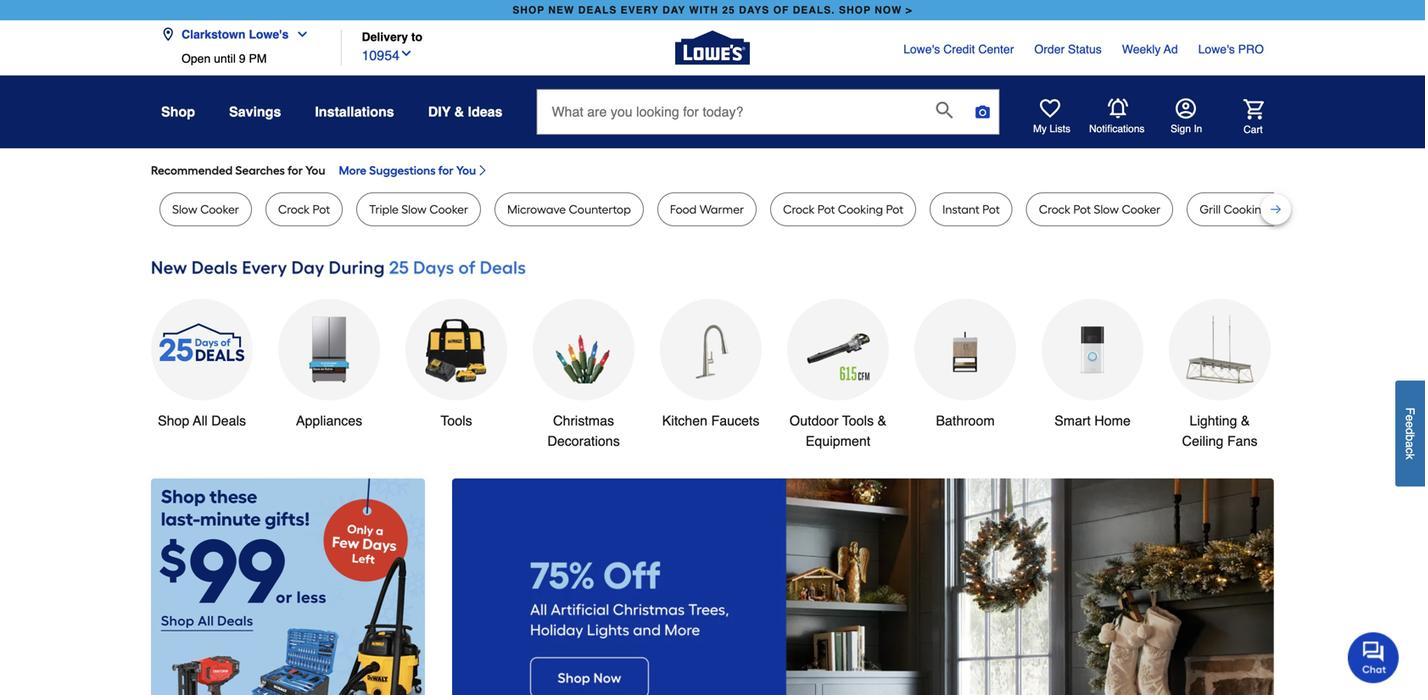 Task type: vqa. For each thing, say whether or not it's contained in the screenshot.
75 percent Off All Artificial Christmas Trees, Holiday Lights and More. image
yes



Task type: describe. For each thing, give the bounding box(es) containing it.
recommended searches for you
[[151, 163, 325, 178]]

cart
[[1244, 124, 1263, 136]]

ideas
[[468, 104, 503, 120]]

bathroom
[[936, 413, 995, 429]]

lighting & ceiling fans image
[[1186, 316, 1254, 384]]

center
[[978, 42, 1014, 56]]

diy
[[428, 104, 451, 120]]

d
[[1404, 428, 1417, 435]]

1 e from the top
[[1404, 415, 1417, 422]]

more suggestions for you
[[339, 163, 476, 178]]

delivery to
[[362, 30, 423, 44]]

9
[[239, 52, 246, 65]]

every
[[621, 4, 659, 16]]

clarkstown lowe's button
[[161, 17, 316, 52]]

until
[[214, 52, 236, 65]]

days
[[739, 4, 770, 16]]

rack
[[1370, 202, 1396, 217]]

lowe's pro link
[[1198, 41, 1264, 58]]

for for searches
[[288, 163, 303, 178]]

of
[[773, 4, 789, 16]]

chat invite button image
[[1348, 632, 1400, 684]]

f
[[1404, 408, 1417, 415]]

food warmer
[[670, 202, 744, 217]]

pot for crock pot
[[313, 202, 330, 217]]

savings
[[229, 104, 281, 120]]

a
[[1404, 442, 1417, 448]]

with
[[689, 4, 719, 16]]

instant
[[943, 202, 980, 217]]

crock for crock pot
[[278, 202, 310, 217]]

outdoor tools & equipment image
[[804, 316, 872, 384]]

grate
[[1272, 202, 1303, 217]]

status
[[1068, 42, 1102, 56]]

Search Query text field
[[537, 90, 923, 134]]

3 pot from the left
[[886, 202, 904, 217]]

home
[[1095, 413, 1131, 429]]

pot for crock pot slow cooker
[[1073, 202, 1091, 217]]

weekly ad
[[1122, 42, 1178, 56]]

warming
[[1317, 202, 1367, 217]]

my
[[1033, 123, 1047, 135]]

fans
[[1227, 433, 1258, 449]]

arrow right image
[[1243, 627, 1260, 644]]

cart button
[[1220, 99, 1264, 136]]

shop all deals image
[[151, 299, 253, 401]]

>
[[906, 4, 913, 16]]

lowe's home improvement logo image
[[675, 11, 750, 85]]

credit
[[943, 42, 975, 56]]

christmas decorations
[[547, 413, 620, 449]]

crock for crock pot cooking pot
[[783, 202, 815, 217]]

crock pot
[[278, 202, 330, 217]]

chevron down image inside 10954 "button"
[[400, 47, 413, 60]]

order
[[1034, 42, 1065, 56]]

& inside lighting & ceiling fans
[[1241, 413, 1250, 429]]

2 cooking from the left
[[1224, 202, 1269, 217]]

installations
[[315, 104, 394, 120]]

slow cooker
[[172, 202, 239, 217]]

notifications
[[1089, 123, 1145, 135]]

now
[[875, 4, 902, 16]]

equipment
[[806, 433, 871, 449]]

order status
[[1034, 42, 1102, 56]]

crock pot cooking pot
[[783, 202, 904, 217]]

c
[[1404, 448, 1417, 454]]

in
[[1194, 123, 1202, 135]]

sign in button
[[1171, 98, 1202, 136]]

food
[[670, 202, 697, 217]]

lowe's inside "button"
[[249, 28, 289, 41]]

more
[[339, 163, 367, 178]]

christmas decorations link
[[533, 299, 635, 452]]

shop button
[[161, 97, 195, 127]]

lowe's for lowe's credit center
[[904, 42, 940, 56]]

1 shop from the left
[[513, 4, 545, 16]]

1 cooking from the left
[[838, 202, 883, 217]]

diy & ideas button
[[428, 97, 503, 127]]

1 slow from the left
[[172, 202, 197, 217]]

lowe's pro
[[1198, 42, 1264, 56]]

grill cooking grate & warming rack
[[1200, 202, 1396, 217]]

lowe's home improvement account image
[[1176, 98, 1196, 119]]

pro
[[1238, 42, 1264, 56]]

triple slow cooker
[[369, 202, 468, 217]]

deals
[[211, 413, 246, 429]]

order status link
[[1034, 41, 1102, 58]]

tools image
[[422, 316, 490, 384]]

location image
[[161, 28, 175, 41]]

for for suggestions
[[438, 163, 454, 178]]

ceiling
[[1182, 433, 1224, 449]]

instant pot
[[943, 202, 1000, 217]]

2 cooker from the left
[[429, 202, 468, 217]]

chevron down image inside clarkstown lowe's "button"
[[289, 28, 309, 41]]

bathroom link
[[914, 299, 1016, 431]]

lowe's home improvement notification center image
[[1108, 98, 1128, 119]]

christmas decorations image
[[550, 316, 618, 384]]

kitchen
[[662, 413, 707, 429]]

suggestions
[[369, 163, 436, 178]]



Task type: locate. For each thing, give the bounding box(es) containing it.
f e e d b a c k button
[[1395, 381, 1425, 487]]

lowe's
[[249, 28, 289, 41], [904, 42, 940, 56], [1198, 42, 1235, 56]]

tools down the tools image
[[441, 413, 472, 429]]

cooker left grill
[[1122, 202, 1161, 217]]

1 horizontal spatial cooker
[[429, 202, 468, 217]]

0 vertical spatial shop
[[161, 104, 195, 120]]

1 horizontal spatial chevron down image
[[400, 47, 413, 60]]

shop all deals
[[158, 413, 246, 429]]

camera image
[[974, 103, 991, 120]]

weekly
[[1122, 42, 1161, 56]]

lists
[[1050, 123, 1071, 135]]

lowe's up pm
[[249, 28, 289, 41]]

2 horizontal spatial slow
[[1094, 202, 1119, 217]]

2 horizontal spatial crock
[[1039, 202, 1071, 217]]

2 horizontal spatial cooker
[[1122, 202, 1161, 217]]

smart
[[1055, 413, 1091, 429]]

open until 9 pm
[[182, 52, 267, 65]]

clarkstown lowe's
[[182, 28, 289, 41]]

0 horizontal spatial for
[[288, 163, 303, 178]]

& inside "button"
[[454, 104, 464, 120]]

shop new deals every day with 25 days of deals. shop now > link
[[509, 0, 916, 20]]

& up fans
[[1241, 413, 1250, 429]]

slow down recommended
[[172, 202, 197, 217]]

3 cooker from the left
[[1122, 202, 1161, 217]]

shop
[[161, 104, 195, 120], [158, 413, 189, 429]]

grill
[[1200, 202, 1221, 217]]

0 vertical spatial chevron down image
[[289, 28, 309, 41]]

crock right warmer
[[783, 202, 815, 217]]

delivery
[[362, 30, 408, 44]]

countertop
[[569, 202, 631, 217]]

1 horizontal spatial for
[[438, 163, 454, 178]]

0 horizontal spatial tools
[[441, 413, 472, 429]]

2 e from the top
[[1404, 422, 1417, 428]]

tools inside outdoor tools & equipment
[[842, 413, 874, 429]]

appliances
[[296, 413, 362, 429]]

smart home
[[1055, 413, 1131, 429]]

all
[[193, 413, 208, 429]]

deals
[[578, 4, 617, 16]]

more suggestions for you link
[[339, 162, 490, 179]]

smart home link
[[1042, 299, 1144, 431]]

0 horizontal spatial cooking
[[838, 202, 883, 217]]

shop down the open
[[161, 104, 195, 120]]

searches
[[235, 163, 285, 178]]

4 pot from the left
[[982, 202, 1000, 217]]

cooker
[[200, 202, 239, 217], [429, 202, 468, 217], [1122, 202, 1161, 217]]

0 horizontal spatial chevron down image
[[289, 28, 309, 41]]

5 pot from the left
[[1073, 202, 1091, 217]]

& right grate
[[1306, 202, 1314, 217]]

lighting & ceiling fans link
[[1169, 299, 1271, 452]]

slow down notifications
[[1094, 202, 1119, 217]]

search image
[[936, 102, 953, 119]]

pot for crock pot cooking pot
[[818, 202, 835, 217]]

decorations
[[547, 433, 620, 449]]

you left more
[[305, 163, 325, 178]]

chevron down image
[[289, 28, 309, 41], [400, 47, 413, 60]]

cooker down more suggestions for you link in the top of the page
[[429, 202, 468, 217]]

sign in
[[1171, 123, 1202, 135]]

10954
[[362, 48, 400, 63]]

crock down searches
[[278, 202, 310, 217]]

1 horizontal spatial you
[[456, 163, 476, 178]]

0 horizontal spatial slow
[[172, 202, 197, 217]]

lowe's left pro
[[1198, 42, 1235, 56]]

bathroom image
[[931, 316, 999, 384]]

outdoor tools & equipment
[[790, 413, 887, 449]]

pm
[[249, 52, 267, 65]]

shop left all
[[158, 413, 189, 429]]

lighting
[[1190, 413, 1237, 429]]

2 for from the left
[[438, 163, 454, 178]]

tools
[[441, 413, 472, 429], [842, 413, 874, 429]]

b
[[1404, 435, 1417, 442]]

0 horizontal spatial crock
[[278, 202, 310, 217]]

2 shop from the left
[[839, 4, 871, 16]]

ad
[[1164, 42, 1178, 56]]

christmas
[[553, 413, 614, 429]]

installations button
[[315, 97, 394, 127]]

lowe's left credit
[[904, 42, 940, 56]]

3 slow from the left
[[1094, 202, 1119, 217]]

day
[[663, 4, 686, 16]]

shop new deals every day with 25 days of deals. shop now >
[[513, 4, 913, 16]]

appliances image
[[295, 316, 363, 384]]

for left chevron right image on the left top of page
[[438, 163, 454, 178]]

1 vertical spatial chevron down image
[[400, 47, 413, 60]]

faucets
[[711, 413, 760, 429]]

diy & ideas
[[428, 104, 503, 120]]

you for recommended searches for you
[[305, 163, 325, 178]]

1 for from the left
[[288, 163, 303, 178]]

shop these last-minute gifts. $99 or less. quantities are limited and won't last. image
[[151, 479, 425, 696]]

tools up the equipment in the bottom of the page
[[842, 413, 874, 429]]

2 crock from the left
[[783, 202, 815, 217]]

k
[[1404, 454, 1417, 460]]

3 crock from the left
[[1039, 202, 1071, 217]]

kitchen faucets link
[[660, 299, 762, 431]]

0 horizontal spatial you
[[305, 163, 325, 178]]

e up 'b'
[[1404, 422, 1417, 428]]

triple
[[369, 202, 399, 217]]

open
[[182, 52, 211, 65]]

you for more suggestions for you
[[456, 163, 476, 178]]

75 percent off all artificial christmas trees, holiday lights and more. image
[[452, 479, 1274, 696]]

0 horizontal spatial shop
[[513, 4, 545, 16]]

slow right triple
[[401, 202, 427, 217]]

for right searches
[[288, 163, 303, 178]]

1 horizontal spatial slow
[[401, 202, 427, 217]]

new
[[548, 4, 575, 16]]

2 pot from the left
[[818, 202, 835, 217]]

shop left now
[[839, 4, 871, 16]]

1 tools from the left
[[441, 413, 472, 429]]

slow
[[172, 202, 197, 217], [401, 202, 427, 217], [1094, 202, 1119, 217]]

kitchen faucets image
[[677, 316, 745, 384]]

0 horizontal spatial cooker
[[200, 202, 239, 217]]

sign
[[1171, 123, 1191, 135]]

microwave countertop
[[507, 202, 631, 217]]

0 horizontal spatial lowe's
[[249, 28, 289, 41]]

crock
[[278, 202, 310, 217], [783, 202, 815, 217], [1039, 202, 1071, 217]]

lowe's credit center
[[904, 42, 1014, 56]]

2 tools from the left
[[842, 413, 874, 429]]

lowe's home improvement lists image
[[1040, 98, 1060, 119]]

& right outdoor at the right of page
[[878, 413, 887, 429]]

outdoor
[[790, 413, 839, 429]]

chevron right image
[[476, 164, 490, 177]]

None search field
[[537, 89, 1000, 150]]

shop for shop
[[161, 104, 195, 120]]

& right diy
[[454, 104, 464, 120]]

1 horizontal spatial shop
[[839, 4, 871, 16]]

2 horizontal spatial lowe's
[[1198, 42, 1235, 56]]

25
[[722, 4, 735, 16]]

1 crock from the left
[[278, 202, 310, 217]]

shop all deals link
[[151, 299, 253, 431]]

1 horizontal spatial lowe's
[[904, 42, 940, 56]]

you
[[305, 163, 325, 178], [456, 163, 476, 178]]

1 horizontal spatial cooking
[[1224, 202, 1269, 217]]

pot for instant pot
[[982, 202, 1000, 217]]

lighting & ceiling fans
[[1182, 413, 1258, 449]]

1 horizontal spatial tools
[[842, 413, 874, 429]]

my lists link
[[1033, 98, 1071, 136]]

f e e d b a c k
[[1404, 408, 1417, 460]]

1 pot from the left
[[313, 202, 330, 217]]

& inside outdoor tools & equipment
[[878, 413, 887, 429]]

to
[[411, 30, 423, 44]]

crock down my lists on the right top of page
[[1039, 202, 1071, 217]]

shop left new
[[513, 4, 545, 16]]

warmer
[[699, 202, 744, 217]]

lowe's credit center link
[[904, 41, 1014, 58]]

cooker down recommended searches for you
[[200, 202, 239, 217]]

10954 button
[[362, 44, 413, 66]]

1 horizontal spatial crock
[[783, 202, 815, 217]]

e up d
[[1404, 415, 1417, 422]]

lowe's for lowe's pro
[[1198, 42, 1235, 56]]

kitchen faucets
[[662, 413, 760, 429]]

clarkstown
[[182, 28, 246, 41]]

1 you from the left
[[305, 163, 325, 178]]

appliances link
[[278, 299, 380, 431]]

2 slow from the left
[[401, 202, 427, 217]]

1 cooker from the left
[[200, 202, 239, 217]]

2 you from the left
[[456, 163, 476, 178]]

new deals every day during 25 days of deals image
[[151, 254, 1274, 282]]

outdoor tools & equipment link
[[787, 299, 889, 452]]

shop for shop all deals
[[158, 413, 189, 429]]

recommended
[[151, 163, 233, 178]]

cooking
[[838, 202, 883, 217], [1224, 202, 1269, 217]]

lowe's home improvement cart image
[[1244, 99, 1264, 119]]

microwave
[[507, 202, 566, 217]]

you down diy & ideas "button" at the top left
[[456, 163, 476, 178]]

1 vertical spatial shop
[[158, 413, 189, 429]]

crock for crock pot slow cooker
[[1039, 202, 1071, 217]]

recommended searches for you heading
[[151, 162, 1274, 179]]



